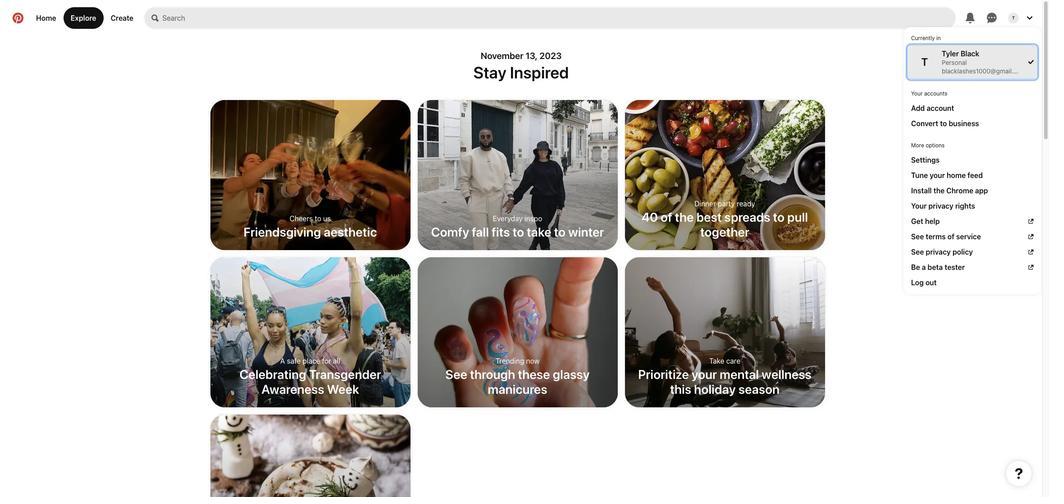 Task type: locate. For each thing, give the bounding box(es) containing it.
mental
[[720, 367, 759, 382]]

season
[[739, 382, 780, 397]]

0 vertical spatial your
[[911, 90, 923, 97]]

feed
[[968, 171, 983, 179]]

settings link
[[911, 155, 1034, 165]]

add account
[[911, 104, 954, 112]]

1 vertical spatial your
[[911, 202, 927, 210]]

for
[[322, 357, 331, 365]]

all
[[333, 357, 340, 365]]

be a beta tester
[[911, 263, 965, 271]]

more options element
[[908, 138, 1038, 290]]

home
[[947, 171, 966, 179]]

0 horizontal spatial of
[[661, 210, 673, 224]]

a
[[922, 263, 926, 271]]

explore
[[71, 14, 96, 22]]

0 vertical spatial see
[[911, 233, 924, 241]]

the inside dinner party ready 40 of the best spreads to pull together
[[675, 210, 694, 224]]

fall
[[472, 224, 489, 239]]

account
[[927, 104, 954, 112]]

1 vertical spatial your
[[692, 367, 717, 382]]

convert to business
[[911, 119, 979, 128]]

care
[[726, 357, 741, 365]]

your
[[911, 90, 923, 97], [911, 202, 927, 210]]

see left through
[[446, 367, 467, 382]]

of
[[661, 210, 673, 224], [948, 233, 955, 241]]

together
[[700, 224, 750, 239]]

see down get
[[911, 233, 924, 241]]

home
[[36, 14, 56, 22]]

tune your home feed link
[[911, 170, 1034, 180]]

see terms of service link
[[911, 232, 1034, 242]]

your inside take care prioritize your mental wellness this holiday season
[[692, 367, 717, 382]]

winter
[[568, 224, 604, 239]]

prioritize
[[638, 367, 689, 382]]

0 horizontal spatial your
[[692, 367, 717, 382]]

your inside more options element
[[911, 202, 927, 210]]

your up get
[[911, 202, 927, 210]]

1 horizontal spatial of
[[948, 233, 955, 241]]

to down account
[[940, 119, 947, 128]]

the left best
[[675, 210, 694, 224]]

to inside "cheers to us friendsgiving aesthetic"
[[315, 215, 321, 223]]

Search text field
[[162, 7, 956, 29]]

0 horizontal spatial the
[[675, 210, 694, 224]]

1 your from the top
[[911, 90, 923, 97]]

0 vertical spatial privacy
[[929, 202, 954, 210]]

privacy up be a beta tester
[[926, 248, 951, 256]]

privacy
[[929, 202, 954, 210], [926, 248, 951, 256]]

inspired
[[510, 63, 569, 82]]

everyday inspo comfy fall fits to take to winter
[[431, 215, 604, 239]]

everyday
[[493, 215, 523, 223]]

see for see terms of service
[[911, 233, 924, 241]]

2023
[[540, 50, 562, 61]]

pull
[[788, 210, 808, 224]]

see terms of service
[[911, 233, 981, 241]]

get help
[[911, 217, 940, 225]]

0 vertical spatial the
[[934, 187, 945, 195]]

through
[[470, 367, 515, 382]]

convert
[[911, 119, 939, 128]]

log out
[[911, 279, 937, 287]]

chrome
[[947, 187, 974, 195]]

see up be
[[911, 248, 924, 256]]

holiday
[[694, 382, 736, 397]]

tyler black image
[[1008, 13, 1019, 23]]

tyler black menu item
[[908, 45, 1038, 79]]

of right terms
[[948, 233, 955, 241]]

cheers to us friendsgiving aesthetic
[[244, 215, 377, 239]]

privacy up the help
[[929, 202, 954, 210]]

trending now see through these glassy manicures
[[446, 357, 590, 397]]

accounts
[[924, 90, 948, 97]]

privacy for rights
[[929, 202, 954, 210]]

glassy
[[553, 367, 590, 382]]

1 vertical spatial privacy
[[926, 248, 951, 256]]

see privacy policy
[[911, 248, 973, 256]]

install the chrome app
[[911, 187, 988, 195]]

the
[[934, 187, 945, 195], [675, 210, 694, 224]]

2 your from the top
[[911, 202, 927, 210]]

personal
[[942, 59, 967, 66]]

trending
[[496, 357, 524, 365]]

to left us
[[315, 215, 321, 223]]

home link
[[29, 7, 63, 29]]

rights
[[956, 202, 975, 210]]

1 vertical spatial of
[[948, 233, 955, 241]]

your up add
[[911, 90, 923, 97]]

1 vertical spatial the
[[675, 210, 694, 224]]

install
[[911, 187, 932, 195]]

your accounts element
[[908, 87, 1038, 131]]

of right the 40
[[661, 210, 673, 224]]

to
[[940, 119, 947, 128], [773, 210, 785, 224], [315, 215, 321, 223], [513, 224, 524, 239], [554, 224, 566, 239]]

0 vertical spatial your
[[930, 171, 945, 179]]

manicures
[[488, 382, 548, 397]]

to left 'pull'
[[773, 210, 785, 224]]

2 vertical spatial see
[[446, 367, 467, 382]]

13,
[[526, 50, 538, 61]]

0 vertical spatial of
[[661, 210, 673, 224]]

your right tune
[[930, 171, 945, 179]]

awareness
[[261, 382, 324, 397]]

1 horizontal spatial your
[[930, 171, 945, 179]]

your
[[930, 171, 945, 179], [692, 367, 717, 382]]

best
[[697, 210, 722, 224]]

safe
[[287, 357, 301, 365]]

the up your privacy rights
[[934, 187, 945, 195]]

fits
[[492, 224, 510, 239]]

place
[[303, 357, 320, 365]]

comfy
[[431, 224, 469, 239]]

log
[[911, 279, 924, 287]]

1 horizontal spatial the
[[934, 187, 945, 195]]

policy
[[953, 248, 973, 256]]

ready
[[737, 200, 755, 208]]

now
[[526, 357, 540, 365]]

tyler
[[942, 50, 959, 58]]

your down the take
[[692, 367, 717, 382]]

settings
[[911, 156, 940, 164]]

1 vertical spatial see
[[911, 248, 924, 256]]



Task type: vqa. For each thing, say whether or not it's contained in the screenshot.


Task type: describe. For each thing, give the bounding box(es) containing it.
40
[[642, 210, 658, 224]]

add
[[911, 104, 925, 112]]

in
[[937, 35, 941, 41]]

see privacy policy link
[[911, 247, 1034, 257]]

these
[[518, 367, 550, 382]]

your privacy rights link
[[911, 201, 1034, 211]]

tune
[[911, 171, 928, 179]]

more options
[[911, 142, 945, 149]]

options
[[926, 142, 945, 149]]

take
[[527, 224, 552, 239]]

get
[[911, 217, 924, 225]]

a
[[280, 357, 285, 365]]

a safe place for all celebrating transgender awareness week
[[239, 357, 381, 397]]

selected item image
[[1029, 60, 1034, 65]]

help
[[925, 217, 940, 225]]

aesthetic
[[324, 224, 377, 239]]

november
[[481, 50, 524, 61]]

currently in element
[[908, 31, 1038, 79]]

terms
[[926, 233, 946, 241]]

more
[[911, 142, 924, 149]]

tester
[[945, 263, 965, 271]]

tyler black personal
[[942, 50, 980, 66]]

business
[[949, 119, 979, 128]]

create
[[111, 14, 133, 22]]

cheers
[[290, 215, 313, 223]]

take
[[709, 357, 725, 365]]

see inside trending now see through these glassy manicures
[[446, 367, 467, 382]]

to inside dinner party ready 40 of the best spreads to pull together
[[773, 210, 785, 224]]

your inside more options element
[[930, 171, 945, 179]]

of inside see terms of service link
[[948, 233, 955, 241]]

us
[[323, 215, 331, 223]]

service
[[957, 233, 981, 241]]

currently in
[[911, 35, 941, 41]]

currently
[[911, 35, 935, 41]]

to inside your accounts element
[[940, 119, 947, 128]]

your for your accounts
[[911, 90, 923, 97]]

friendsgiving
[[244, 224, 321, 239]]

tune your home feed
[[911, 171, 983, 179]]

beta
[[928, 263, 943, 271]]

create link
[[103, 7, 141, 29]]

to down everyday
[[513, 224, 524, 239]]

be a beta tester link
[[911, 262, 1034, 272]]

the inside more options element
[[934, 187, 945, 195]]

this
[[670, 382, 692, 397]]

take care prioritize your mental wellness this holiday season
[[638, 357, 812, 397]]

celebrating
[[239, 367, 306, 382]]

see for see privacy policy
[[911, 248, 924, 256]]

spreads
[[725, 210, 771, 224]]

search icon image
[[152, 14, 159, 22]]

privacy for policy
[[926, 248, 951, 256]]

your for your privacy rights
[[911, 202, 927, 210]]

week
[[327, 382, 359, 397]]

transgender
[[309, 367, 381, 382]]

dinner party ready 40 of the best spreads to pull together
[[642, 200, 808, 239]]

black
[[961, 50, 980, 58]]

stay
[[474, 63, 507, 82]]

party
[[718, 200, 735, 208]]

your privacy rights
[[911, 202, 975, 210]]

app
[[975, 187, 988, 195]]

inspo
[[525, 215, 542, 223]]

to right take
[[554, 224, 566, 239]]

wellness
[[762, 367, 812, 382]]

dinner
[[695, 200, 716, 208]]

get help link
[[911, 216, 1034, 226]]

out
[[926, 279, 937, 287]]

your accounts
[[911, 90, 948, 97]]

november 13, 2023 stay inspired
[[474, 50, 569, 82]]

be
[[911, 263, 920, 271]]

explore link
[[63, 7, 103, 29]]

of inside dinner party ready 40 of the best spreads to pull together
[[661, 210, 673, 224]]



